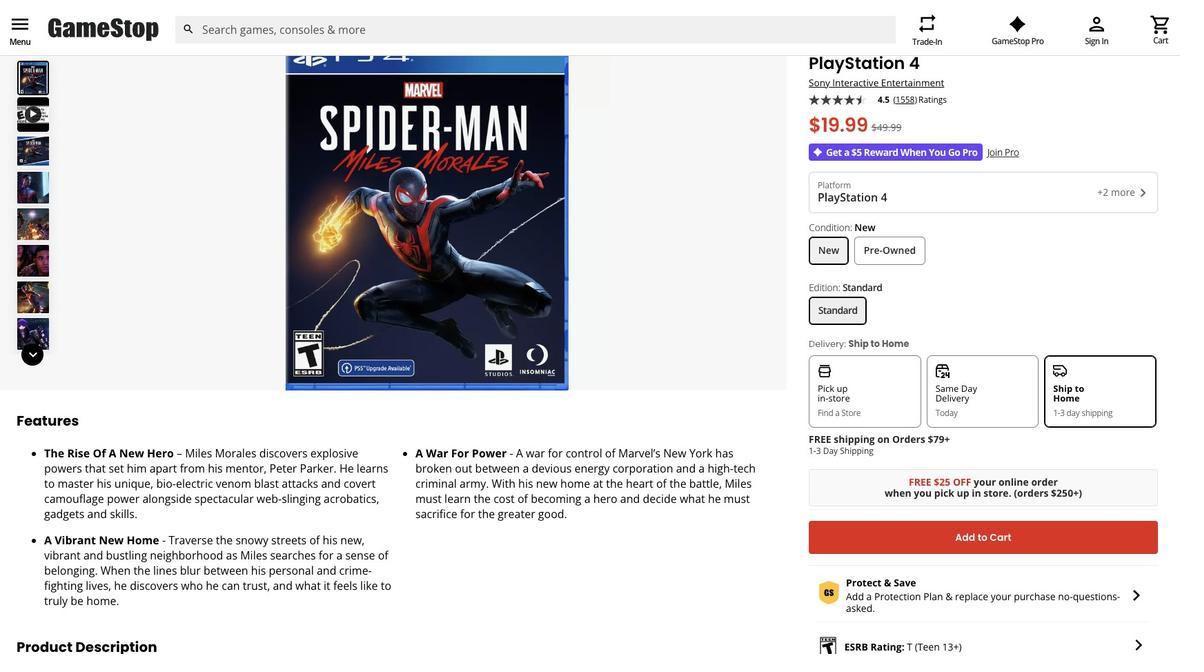 Task type: locate. For each thing, give the bounding box(es) containing it.
pre- right deals
[[435, 31, 453, 44]]

morales inside – miles morales discovers explosive powers that set him apart from his mentor, peter parker. he learns to master his unique, bio-electric venom blast attacks and covert camouflage power alongside spectacular web-slinging acrobatics, gadgets and skills.
[[215, 446, 256, 461]]

his right from
[[208, 461, 223, 476]]

learn
[[445, 491, 471, 507]]

home inside ship to home 1-3 day shipping
[[1053, 392, 1080, 405]]

1 horizontal spatial home
[[882, 338, 909, 351]]

cart
[[1153, 34, 1168, 46], [990, 531, 1012, 545]]

your right off
[[974, 475, 996, 489]]

free down find
[[809, 433, 831, 446]]

2 horizontal spatial pro
[[1031, 35, 1044, 47]]

add
[[955, 531, 975, 545], [846, 590, 864, 603]]

1 vertical spatial when
[[101, 563, 131, 578]]

1 vertical spatial shipping
[[834, 433, 875, 446]]

1 vertical spatial &
[[946, 590, 953, 603]]

1 vertical spatial up
[[957, 487, 969, 500]]

playstation up condition new
[[818, 190, 878, 205]]

1 vertical spatial morales
[[215, 446, 256, 461]]

0 vertical spatial 4
[[909, 52, 920, 74]]

0 horizontal spatial -
[[162, 533, 166, 548]]

0 horizontal spatial same
[[108, 31, 133, 44]]

1 horizontal spatial up
[[957, 487, 969, 500]]

between up cost at the left
[[475, 461, 520, 476]]

in down repeat
[[935, 36, 942, 47]]

–
[[177, 446, 182, 461]]

1 horizontal spatial discovers
[[259, 446, 308, 461]]

1 horizontal spatial add
[[955, 531, 975, 545]]

corporation
[[613, 461, 673, 476]]

0 horizontal spatial pre-owned
[[435, 31, 485, 44]]

to left master
[[44, 476, 55, 491]]

decide
[[643, 491, 677, 507]]

shipping inside free shipping on orders $79+ 1-3 day shipping
[[834, 433, 875, 446]]

0 horizontal spatial pro
[[962, 145, 978, 158]]

1 vertical spatial your
[[991, 590, 1011, 603]]

add down in
[[955, 531, 975, 545]]

0 horizontal spatial discovers
[[130, 578, 178, 594]]

ship up day
[[1053, 382, 1073, 395]]

add down protect
[[846, 590, 864, 603]]

york
[[689, 446, 713, 461]]

his right master
[[97, 476, 112, 491]]

0 vertical spatial discovers
[[259, 446, 308, 461]]

0 horizontal spatial owned
[[453, 31, 485, 44]]

- inside - a war for control of marvel's new york has broken out between a devious energy corporation and a high-tech criminal army. with his new home at the heart of the battle, miles must learn the cost of becoming a hero and decide what he must sacrifice for the greater good.
[[510, 446, 513, 461]]

2 horizontal spatial he
[[708, 491, 721, 507]]

new inside - a war for control of marvel's new york has broken out between a devious energy corporation and a high-tech criminal army. with his new home at the heart of the battle, miles must learn the cost of becoming a hero and decide what he must sacrifice for the greater good.
[[663, 446, 687, 461]]

free for day
[[809, 433, 831, 446]]

1 horizontal spatial 4
[[909, 52, 920, 74]]

1 horizontal spatial day
[[823, 445, 838, 457]]

1 vertical spatial day
[[961, 382, 977, 395]]

0 vertical spatial free
[[809, 433, 831, 446]]

pre-
[[435, 31, 453, 44], [864, 244, 883, 257]]

new left releases
[[288, 31, 308, 44]]

up right pick
[[837, 382, 848, 395]]

0 horizontal spatial &
[[884, 576, 891, 589]]

1 horizontal spatial 1-
[[1053, 407, 1060, 419]]

in for repeat
[[935, 36, 942, 47]]

0 horizontal spatial what
[[295, 578, 321, 594]]

a left $5
[[844, 145, 849, 158]]

what right decide
[[680, 491, 705, 507]]

0 horizontal spatial home
[[127, 533, 159, 548]]

same for same day delivery
[[108, 31, 133, 44]]

2 vertical spatial home
[[127, 533, 159, 548]]

0 vertical spatial pre-owned
[[435, 31, 485, 44]]

playstation
[[809, 52, 905, 74], [818, 190, 878, 205]]

0 vertical spatial 1-
[[1053, 407, 1060, 419]]

mountain
[[1099, 31, 1141, 44]]

platform
[[818, 180, 851, 191]]

unique,
[[114, 476, 153, 491]]

new,
[[340, 533, 365, 548]]

1 horizontal spatial shipping
[[1082, 407, 1113, 419]]

1 horizontal spatial delivery
[[936, 392, 969, 405]]

home for a vibrant new home
[[127, 533, 159, 548]]

pre- down condition new
[[864, 244, 883, 257]]

ship right delivery:
[[849, 338, 869, 351]]

same left the search button
[[108, 31, 133, 44]]

a left devious
[[523, 461, 529, 476]]

the left greater
[[478, 507, 495, 522]]

3 inside ship to home 1-3 day shipping
[[1060, 407, 1065, 419]]

0 horizontal spatial up
[[837, 382, 848, 395]]

owned
[[453, 31, 485, 44], [883, 244, 916, 257]]

1 vertical spatial -
[[510, 446, 513, 461]]

1 horizontal spatial must
[[724, 491, 750, 507]]

1 vertical spatial owned
[[883, 244, 916, 257]]

-
[[1110, 32, 1120, 55], [510, 446, 513, 461], [162, 533, 166, 548]]

0 vertical spatial playstation
[[809, 52, 905, 74]]

truly
[[44, 594, 68, 609]]

join pro link
[[987, 145, 1019, 158]]

1 horizontal spatial in
[[1102, 35, 1109, 47]]

0 vertical spatial delivery
[[154, 31, 190, 44]]

when up home.
[[101, 563, 131, 578]]

a inside - traverse the snowy streets of his new, vibrant and bustling neighborhood as miles searches for a sense of belonging. when the lines blur between his personal and crime- fighting lives, he discovers who he can trust, and what it feels like to truly be home.
[[336, 548, 343, 563]]

platform playstation 4
[[818, 180, 887, 205]]

playstation inside marvel's spider-man: miles morales - playstation 4 sony interactive entertainment
[[809, 52, 905, 74]]

0 vertical spatial shipping
[[1082, 407, 1113, 419]]

and left high-
[[676, 461, 696, 476]]

replace
[[955, 590, 988, 603]]

$250+)
[[1051, 487, 1082, 500]]

0 vertical spatial for
[[548, 446, 563, 461]]

2 vertical spatial for
[[319, 548, 334, 563]]

he right lives,
[[114, 578, 127, 594]]

and left covert in the bottom left of the page
[[321, 476, 341, 491]]

rise
[[67, 446, 90, 461]]

attacks
[[282, 476, 318, 491]]

day for same day delivery
[[135, 31, 152, 44]]

4.5 (1558) ratings
[[878, 94, 947, 105]]

search search field
[[175, 16, 896, 44]]

- right person sign in at the top right
[[1110, 32, 1120, 55]]

cart inside add to cart button
[[990, 531, 1012, 545]]

1 horizontal spatial morales
[[1039, 32, 1106, 55]]

home right delivery:
[[882, 338, 909, 351]]

4 up entertainment
[[909, 52, 920, 74]]

to up day
[[1075, 382, 1084, 395]]

miles inside - traverse the snowy streets of his new, vibrant and bustling neighborhood as miles searches for a sense of belonging. when the lines blur between his personal and crime- fighting lives, he discovers who he can trust, and what it feels like to truly be home.
[[240, 548, 267, 563]]

home down skills.
[[127, 533, 159, 548]]

a left high-
[[699, 461, 705, 476]]

track order
[[978, 31, 1029, 44]]

1 horizontal spatial same
[[936, 382, 959, 395]]

new left york
[[663, 446, 687, 461]]

0 horizontal spatial pre-
[[435, 31, 453, 44]]

and right the hero
[[620, 491, 640, 507]]

he
[[708, 491, 721, 507], [114, 578, 127, 594], [206, 578, 219, 594]]

between right blur
[[204, 563, 248, 578]]

your inside 'protect & save add a protection plan & replace your purchase no-questions- asked.'
[[991, 590, 1011, 603]]

0 horizontal spatial between
[[204, 563, 248, 578]]

discovers inside - traverse the snowy streets of his new, vibrant and bustling neighborhood as miles searches for a sense of belonging. when the lines blur between his personal and crime- fighting lives, he discovers who he can trust, and what it feels like to truly be home.
[[130, 578, 178, 594]]

of right cost at the left
[[518, 491, 528, 507]]

new down skills.
[[99, 533, 124, 548]]

asked.
[[846, 602, 875, 615]]

pro right order
[[1031, 35, 1044, 47]]

+2 more
[[1098, 186, 1135, 199]]

of right the heart on the bottom right of page
[[656, 476, 667, 491]]

delivery up 'today'
[[936, 392, 969, 405]]

a right find
[[835, 407, 840, 419]]

his inside - a war for control of marvel's new york has broken out between a devious energy corporation and a high-tech criminal army. with his new home at the heart of the battle, miles must learn the cost of becoming a hero and decide what he must sacrifice for the greater good.
[[518, 476, 533, 491]]

in inside person sign in
[[1102, 35, 1109, 47]]

vibrant
[[55, 533, 96, 548]]

the
[[606, 476, 623, 491], [670, 476, 686, 491], [474, 491, 491, 507], [478, 507, 495, 522], [216, 533, 233, 548], [133, 563, 150, 578]]

0 horizontal spatial store
[[51, 31, 74, 44]]

0 horizontal spatial ship
[[849, 338, 869, 351]]

ratings
[[919, 94, 947, 105]]

pro inside gamestop pro "link"
[[1031, 35, 1044, 47]]

be
[[71, 594, 84, 609]]

gamestop
[[992, 35, 1030, 47]]

the left the battle,
[[670, 476, 686, 491]]

- right the power
[[510, 446, 513, 461]]

1 vertical spatial free
[[909, 475, 931, 489]]

0 vertical spatial your
[[974, 475, 996, 489]]

1 vertical spatial home
[[1053, 392, 1080, 405]]

1 vertical spatial 4
[[881, 190, 887, 205]]

home for delivery: ship to home
[[882, 338, 909, 351]]

delivery for same day delivery
[[154, 31, 190, 44]]

tech
[[734, 461, 756, 476]]

what left it on the bottom of the page
[[295, 578, 321, 594]]

discovers up attacks
[[259, 446, 308, 461]]

blast
[[254, 476, 279, 491]]

to down in
[[978, 531, 988, 545]]

and left skills.
[[87, 507, 107, 522]]

a
[[844, 145, 849, 158], [835, 407, 840, 419], [523, 461, 529, 476], [699, 461, 705, 476], [584, 491, 591, 507], [336, 548, 343, 563], [867, 590, 872, 603]]

store right digital
[[242, 31, 266, 44]]

free inside free shipping on orders $79+ 1-3 day shipping
[[809, 433, 831, 446]]

he left can
[[206, 578, 219, 594]]

0 horizontal spatial shipping
[[834, 433, 875, 446]]

1 vertical spatial between
[[204, 563, 248, 578]]

of right control
[[605, 446, 616, 461]]

the left cost at the left
[[474, 491, 491, 507]]

in right sign
[[1102, 35, 1109, 47]]

1- left day
[[1053, 407, 1060, 419]]

add inside button
[[955, 531, 975, 545]]

man:
[[946, 32, 988, 55]]

powers
[[44, 461, 82, 476]]

pre-owned right deals
[[435, 31, 485, 44]]

delivery left digital
[[154, 31, 190, 44]]

day inside same day delivery today
[[961, 382, 977, 395]]

delivery for same day delivery today
[[936, 392, 969, 405]]

delivery inside same day delivery today
[[936, 392, 969, 405]]

that
[[85, 461, 106, 476]]

up left in
[[957, 487, 969, 500]]

for up it on the bottom of the page
[[319, 548, 334, 563]]

for down army.
[[460, 507, 475, 522]]

pro right the join
[[1005, 145, 1019, 158]]

0 horizontal spatial 1-
[[809, 445, 816, 457]]

new
[[536, 476, 558, 491]]

add inside 'protect & save add a protection plan & replace your purchase no-questions- asked.'
[[846, 590, 864, 603]]

a left vibrant
[[44, 533, 52, 548]]

home
[[560, 476, 590, 491]]

3 left shipping
[[816, 445, 821, 457]]

- inside - traverse the snowy streets of his new, vibrant and bustling neighborhood as miles searches for a sense of belonging. when the lines blur between his personal and crime- fighting lives, he discovers who he can trust, and what it feels like to truly be home.
[[162, 533, 166, 548]]

cart right mountain at the top of the page
[[1153, 34, 1168, 46]]

the
[[44, 446, 64, 461]]

gamestop pro icon image
[[1009, 16, 1026, 32]]

in inside repeat trade-in
[[935, 36, 942, 47]]

1- left shipping
[[809, 445, 816, 457]]

4 down reward
[[881, 190, 887, 205]]

free left $25
[[909, 475, 931, 489]]

1 horizontal spatial -
[[510, 446, 513, 461]]

1 vertical spatial for
[[460, 507, 475, 522]]

the rise of a new hero
[[44, 446, 174, 461]]

pre-owned down condition new
[[864, 244, 916, 257]]

menu
[[9, 36, 31, 48]]

1 vertical spatial cart
[[990, 531, 1012, 545]]

0 vertical spatial &
[[884, 576, 891, 589]]

0 vertical spatial home
[[882, 338, 909, 351]]

0 horizontal spatial when
[[101, 563, 131, 578]]

& up protection
[[884, 576, 891, 589]]

protection
[[874, 590, 921, 603]]

discovers
[[259, 446, 308, 461], [130, 578, 178, 594]]

same inside same day delivery today
[[936, 382, 959, 395]]

1 horizontal spatial when
[[900, 145, 927, 158]]

off
[[953, 475, 971, 489]]

1 horizontal spatial pre-owned
[[864, 244, 916, 257]]

criminal
[[415, 476, 457, 491]]

playstation up 'interactive'
[[809, 52, 905, 74]]

skills.
[[110, 507, 137, 522]]

4 inside marvel's spider-man: miles morales - playstation 4 sony interactive entertainment
[[909, 52, 920, 74]]

in for person
[[1102, 35, 1109, 47]]

3 inside free shipping on orders $79+ 1-3 day shipping
[[816, 445, 821, 457]]

1 vertical spatial 1-
[[809, 445, 816, 457]]

camouflage
[[44, 491, 104, 507]]

same
[[108, 31, 133, 44], [936, 382, 959, 395]]

3 left day
[[1060, 407, 1065, 419]]

army.
[[460, 476, 489, 491]]

must left learn at the left
[[415, 491, 442, 507]]

0 horizontal spatial add
[[846, 590, 864, 603]]

marvel's
[[618, 446, 661, 461]]

a down protect
[[867, 590, 872, 603]]

2 vertical spatial -
[[162, 533, 166, 548]]

top deals
[[370, 31, 413, 44]]

- left traverse at the left
[[162, 533, 166, 548]]

home up day
[[1053, 392, 1080, 405]]

- inside marvel's spider-man: miles morales - playstation 4 sony interactive entertainment
[[1110, 32, 1120, 55]]

0 vertical spatial morales
[[1039, 32, 1106, 55]]

lives,
[[86, 578, 111, 594]]

his left the new
[[518, 476, 533, 491]]

protect & save add a protection plan & replace your purchase no-questions- asked.
[[846, 576, 1120, 615]]

peter
[[270, 461, 297, 476]]

$19.99 $49.99
[[809, 112, 902, 138]]

1 horizontal spatial he
[[206, 578, 219, 594]]

day for same day delivery today
[[961, 382, 977, 395]]

0 vertical spatial up
[[837, 382, 848, 395]]

ship inside ship to home 1-3 day shipping
[[1053, 382, 1073, 395]]

0 horizontal spatial cart
[[990, 531, 1012, 545]]

a vibrant new home
[[44, 533, 159, 548]]

on
[[878, 433, 890, 446]]

1 horizontal spatial between
[[475, 461, 520, 476]]

a left war at the bottom of the page
[[516, 446, 523, 461]]

pro right go
[[962, 145, 978, 158]]

0 horizontal spatial must
[[415, 491, 442, 507]]

same day delivery link
[[108, 31, 190, 44]]

a left sense
[[336, 548, 343, 563]]

1 vertical spatial 3
[[816, 445, 821, 457]]

0 horizontal spatial in
[[935, 36, 942, 47]]

out
[[455, 461, 472, 476]]

miles inside – miles morales discovers explosive powers that set him apart from his mentor, peter parker. he learns to master his unique, bio-electric venom blast attacks and covert camouflage power alongside spectacular web-slinging acrobatics, gadgets and skills.
[[185, 446, 212, 461]]

0 vertical spatial same
[[108, 31, 133, 44]]

shipping right day
[[1082, 407, 1113, 419]]

1 vertical spatial discovers
[[130, 578, 178, 594]]

my
[[35, 31, 49, 44]]

0 vertical spatial when
[[900, 145, 927, 158]]

deals
[[389, 31, 413, 44]]

1 horizontal spatial cart
[[1153, 34, 1168, 46]]

pro
[[1031, 35, 1044, 47], [962, 145, 978, 158], [1005, 145, 1019, 158]]

0 horizontal spatial 4
[[881, 190, 887, 205]]

free for you
[[909, 475, 931, 489]]

0 vertical spatial cart
[[1153, 34, 1168, 46]]

marvel&#39;s spider-man: miles morales - playstation 4 image
[[66, 23, 787, 391]]

up
[[837, 382, 848, 395], [957, 487, 969, 500]]

to right like
[[381, 578, 391, 594]]

2 horizontal spatial store
[[842, 407, 861, 419]]

esrb rating: teen 13+ image
[[820, 637, 836, 654]]

morales inside marvel's spider-man: miles morales - playstation 4 sony interactive entertainment
[[1039, 32, 1106, 55]]

top deals link
[[370, 31, 413, 44]]

0 vertical spatial -
[[1110, 32, 1120, 55]]

menu menu
[[9, 13, 31, 48]]

1 vertical spatial add
[[846, 590, 864, 603]]

digital
[[212, 31, 240, 44]]

repeat trade-in
[[912, 12, 942, 47]]

cart inside shopping_cart cart
[[1153, 34, 1168, 46]]

1 vertical spatial delivery
[[936, 392, 969, 405]]

0 horizontal spatial delivery
[[154, 31, 190, 44]]

& right plan
[[946, 590, 953, 603]]

shop my store
[[11, 31, 74, 44]]

of right streets
[[309, 533, 320, 548]]

0 horizontal spatial free
[[809, 433, 831, 446]]

1 horizontal spatial 3
[[1060, 407, 1065, 419]]

1 vertical spatial ship
[[1053, 382, 1073, 395]]

ship to home 1-3 day shipping
[[1053, 382, 1113, 419]]

0 horizontal spatial day
[[135, 31, 152, 44]]

your right replace
[[991, 590, 1011, 603]]

1 vertical spatial what
[[295, 578, 321, 594]]

discovers left who
[[130, 578, 178, 594]]

new right condition
[[855, 221, 876, 234]]

free shipping on orders $79+ 1-3 day shipping
[[809, 433, 950, 457]]

1 vertical spatial same
[[936, 382, 959, 395]]

0 horizontal spatial for
[[319, 548, 334, 563]]

in-
[[818, 392, 829, 405]]

pro for gamestop pro
[[1031, 35, 1044, 47]]

2 vertical spatial day
[[823, 445, 838, 457]]

for right war at the bottom of the page
[[548, 446, 563, 461]]

3
[[1060, 407, 1065, 419], [816, 445, 821, 457]]

searches
[[270, 548, 316, 563]]

a inside pick up in-store find a store
[[835, 407, 840, 419]]

lines
[[153, 563, 177, 578]]

free inside free $25 off your online order when you pick up in store. (orders $250+)
[[909, 475, 931, 489]]

up inside free $25 off your online order when you pick up in store. (orders $250+)
[[957, 487, 969, 500]]

spectacular
[[195, 491, 254, 507]]

condition
[[809, 221, 850, 234]]

miles
[[992, 32, 1035, 55], [185, 446, 212, 461], [725, 476, 752, 491], [240, 548, 267, 563]]

fighting
[[44, 578, 83, 594]]

he down high-
[[708, 491, 721, 507]]

pro for join pro
[[1005, 145, 1019, 158]]



Task type: describe. For each thing, give the bounding box(es) containing it.
4.5
[[878, 94, 890, 105]]

13+)
[[942, 640, 962, 654]]

miles inside marvel's spider-man: miles morales - playstation 4 sony interactive entertainment
[[992, 32, 1035, 55]]

to inside - traverse the snowy streets of his new, vibrant and bustling neighborhood as miles searches for a sense of belonging. when the lines blur between his personal and crime- fighting lives, he discovers who he can trust, and what it feels like to truly be home.
[[381, 578, 391, 594]]

and left crime-
[[317, 563, 336, 578]]

blur
[[180, 563, 201, 578]]

vibrant
[[44, 548, 81, 563]]

his left the new,
[[323, 533, 338, 548]]

the right at
[[606, 476, 623, 491]]

a right of
[[109, 446, 116, 461]]

marvel's spider-man: miles morales - playstation 4 sony interactive entertainment
[[809, 32, 1120, 89]]

new left hero
[[119, 446, 144, 461]]

sign
[[1085, 35, 1100, 47]]

of right sense
[[378, 548, 388, 563]]

1 horizontal spatial &
[[946, 590, 953, 603]]

join
[[987, 145, 1003, 158]]

for inside - traverse the snowy streets of his new, vibrant and bustling neighborhood as miles searches for a sense of belonging. when the lines blur between his personal and crime- fighting lives, he discovers who he can trust, and what it feels like to truly be home.
[[319, 548, 334, 563]]

same day delivery today
[[936, 382, 977, 419]]

0 vertical spatial ship
[[849, 338, 869, 351]]

new releases
[[288, 31, 348, 44]]

war
[[526, 446, 545, 461]]

with
[[492, 476, 516, 491]]

Search games, consoles & more search field
[[202, 16, 871, 44]]

features
[[17, 411, 79, 431]]

esrb rating: t (teen 13+)
[[845, 640, 962, 654]]

0 vertical spatial pre-
[[435, 31, 453, 44]]

his right as
[[251, 563, 266, 578]]

esrb
[[845, 640, 868, 654]]

slinging
[[282, 491, 321, 507]]

the left snowy
[[216, 533, 233, 548]]

bustling
[[106, 548, 147, 563]]

greater
[[498, 507, 535, 522]]

shopping_cart
[[1150, 14, 1172, 36]]

hero
[[147, 446, 174, 461]]

$5
[[852, 145, 862, 158]]

marvel's
[[809, 32, 879, 55]]

a inside 'protect & save add a protection plan & replace your purchase no-questions- asked.'
[[867, 590, 872, 603]]

today
[[936, 407, 958, 419]]

shop my store link
[[11, 31, 74, 44]]

the left lines
[[133, 563, 150, 578]]

– miles morales discovers explosive powers that set him apart from his mentor, peter parker. he learns to master his unique, bio-electric venom blast attacks and covert camouflage power alongside spectacular web-slinging acrobatics, gadgets and skills.
[[44, 446, 388, 522]]

and up lives,
[[83, 548, 103, 563]]

becoming
[[531, 491, 582, 507]]

find
[[818, 407, 833, 419]]

same for same day delivery today
[[936, 382, 959, 395]]

to right delivery:
[[871, 338, 880, 351]]

and right trust,
[[273, 578, 293, 594]]

to inside button
[[978, 531, 988, 545]]

miles inside - a war for control of marvel's new york has broken out between a devious energy corporation and a high-tech criminal army. with his new home at the heart of the battle, miles must learn the cost of becoming a hero and decide what he must sacrifice for the greater good.
[[725, 476, 752, 491]]

shipping
[[840, 445, 874, 457]]

can
[[222, 578, 240, 594]]

pre-owned link
[[435, 31, 485, 44]]

as
[[226, 548, 237, 563]]

bio-
[[156, 476, 176, 491]]

purchase
[[1014, 590, 1056, 603]]

a left the hero
[[584, 491, 591, 507]]

a war for power
[[415, 446, 507, 461]]

reward
[[864, 145, 898, 158]]

it
[[324, 578, 330, 594]]

new down condition
[[818, 244, 839, 257]]

control
[[566, 446, 602, 461]]

to inside – miles morales discovers explosive powers that set him apart from his mentor, peter parker. he learns to master his unique, bio-electric venom blast attacks and covert camouflage power alongside spectacular web-slinging acrobatics, gadgets and skills.
[[44, 476, 55, 491]]

menu
[[9, 13, 31, 35]]

venom
[[216, 476, 251, 491]]

1- inside ship to home 1-3 day shipping
[[1053, 407, 1060, 419]]

electric
[[176, 476, 213, 491]]

condition new
[[809, 221, 876, 234]]

digital store link
[[212, 31, 266, 44]]

get
[[826, 145, 842, 158]]

track
[[978, 31, 1001, 44]]

1- inside free shipping on orders $79+ 1-3 day shipping
[[809, 445, 816, 457]]

(teen
[[915, 640, 940, 654]]

entertainment
[[881, 76, 944, 89]]

4 inside platform playstation 4
[[881, 190, 887, 205]]

shopping_cart cart
[[1150, 14, 1172, 46]]

search
[[182, 23, 194, 35]]

store
[[829, 392, 850, 405]]

a inside - a war for control of marvel's new york has broken out between a devious energy corporation and a high-tech criminal army. with his new home at the heart of the battle, miles must learn the cost of becoming a hero and decide what he must sacrifice for the greater good.
[[516, 446, 523, 461]]

what inside - traverse the snowy streets of his new, vibrant and bustling neighborhood as miles searches for a sense of belonging. when the lines blur between his personal and crime- fighting lives, he discovers who he can trust, and what it feels like to truly be home.
[[295, 578, 321, 594]]

shop
[[11, 31, 33, 44]]

- a war for control of marvel's new york has broken out between a devious energy corporation and a high-tech criminal army. with his new home at the heart of the battle, miles must learn the cost of becoming a hero and decide what he must sacrifice for the greater good.
[[415, 446, 756, 522]]

interactive
[[833, 76, 879, 89]]

trust,
[[243, 578, 270, 594]]

1 horizontal spatial owned
[[883, 244, 916, 257]]

when inside - traverse the snowy streets of his new, vibrant and bustling neighborhood as miles searches for a sense of belonging. when the lines blur between his personal and crime- fighting lives, he discovers who he can trust, and what it feels like to truly be home.
[[101, 563, 131, 578]]

more
[[1111, 186, 1135, 199]]

1 vertical spatial pre-owned
[[864, 244, 916, 257]]

power
[[107, 491, 140, 507]]

save
[[894, 576, 916, 589]]

pick
[[818, 382, 835, 395]]

digital store
[[212, 31, 266, 44]]

orders
[[892, 433, 925, 446]]

explosive
[[310, 446, 358, 461]]

has
[[715, 446, 734, 461]]

in
[[972, 487, 981, 500]]

t
[[907, 640, 912, 654]]

$25
[[934, 475, 951, 489]]

questions-
[[1073, 590, 1120, 603]]

store.
[[984, 487, 1012, 500]]

between inside - a war for control of marvel's new york has broken out between a devious energy corporation and a high-tech criminal army. with his new home at the heart of the battle, miles must learn the cost of becoming a hero and decide what he must sacrifice for the greater good.
[[475, 461, 520, 476]]

he inside - a war for control of marvel's new york has broken out between a devious energy corporation and a high-tech criminal army. with his new home at the heart of the battle, miles must learn the cost of becoming a hero and decide what he must sacrifice for the greater good.
[[708, 491, 721, 507]]

collectibles
[[507, 31, 557, 44]]

person
[[1086, 13, 1108, 35]]

day
[[1067, 407, 1080, 419]]

1 must from the left
[[415, 491, 442, 507]]

discovers inside – miles morales discovers explosive powers that set him apart from his mentor, peter parker. he learns to master his unique, bio-electric venom blast attacks and covert camouflage power alongside spectacular web-slinging acrobatics, gadgets and skills.
[[259, 446, 308, 461]]

delivery:
[[809, 338, 846, 351]]

a left war
[[415, 446, 423, 461]]

of
[[93, 446, 106, 461]]

repeat
[[916, 12, 938, 35]]

- for - traverse the snowy streets of his new, vibrant and bustling neighborhood as miles searches for a sense of belonging. when the lines blur between his personal and crime- fighting lives, he discovers who he can trust, and what it feels like to truly be home.
[[162, 533, 166, 548]]

your inside free $25 off your online order when you pick up in store. (orders $250+)
[[974, 475, 996, 489]]

1 horizontal spatial store
[[242, 31, 266, 44]]

add to cart
[[955, 531, 1012, 545]]

hero
[[593, 491, 618, 507]]

- for - a war for control of marvel's new york has broken out between a devious energy corporation and a high-tech criminal army. with his new home at the heart of the battle, miles must learn the cost of becoming a hero and decide what he must sacrifice for the greater good.
[[510, 446, 513, 461]]

gamestop image
[[48, 16, 159, 43]]

0 vertical spatial owned
[[453, 31, 485, 44]]

between inside - traverse the snowy streets of his new, vibrant and bustling neighborhood as miles searches for a sense of belonging. when the lines blur between his personal and crime- fighting lives, he discovers who he can trust, and what it feels like to truly be home.
[[204, 563, 248, 578]]

broken
[[415, 461, 452, 476]]

carmel mountain ranch
[[1067, 31, 1169, 44]]

0 horizontal spatial he
[[114, 578, 127, 594]]

person sign in
[[1085, 13, 1109, 47]]

sony interactive entertainment link
[[809, 76, 950, 89]]

2 must from the left
[[724, 491, 750, 507]]

parker.
[[300, 461, 337, 476]]

go
[[948, 145, 960, 158]]

1 horizontal spatial pre-
[[864, 244, 883, 257]]

1 horizontal spatial for
[[460, 507, 475, 522]]

to inside ship to home 1-3 day shipping
[[1075, 382, 1084, 395]]

what inside - a war for control of marvel's new york has broken out between a devious energy corporation and a high-tech criminal army. with his new home at the heart of the battle, miles must learn the cost of becoming a hero and decide what he must sacrifice for the greater good.
[[680, 491, 705, 507]]

spider-
[[883, 32, 946, 55]]

playstation inside platform playstation 4
[[818, 190, 878, 205]]

collectibles link
[[507, 31, 557, 44]]

up inside pick up in-store find a store
[[837, 382, 848, 395]]

when
[[885, 487, 912, 500]]

video games
[[640, 31, 698, 44]]

day inside free shipping on orders $79+ 1-3 day shipping
[[823, 445, 838, 457]]

store inside pick up in-store find a store
[[842, 407, 861, 419]]

2 horizontal spatial for
[[548, 446, 563, 461]]

track order link
[[964, 31, 1029, 44]]

shipping inside ship to home 1-3 day shipping
[[1082, 407, 1113, 419]]



Task type: vqa. For each thing, say whether or not it's contained in the screenshot.


